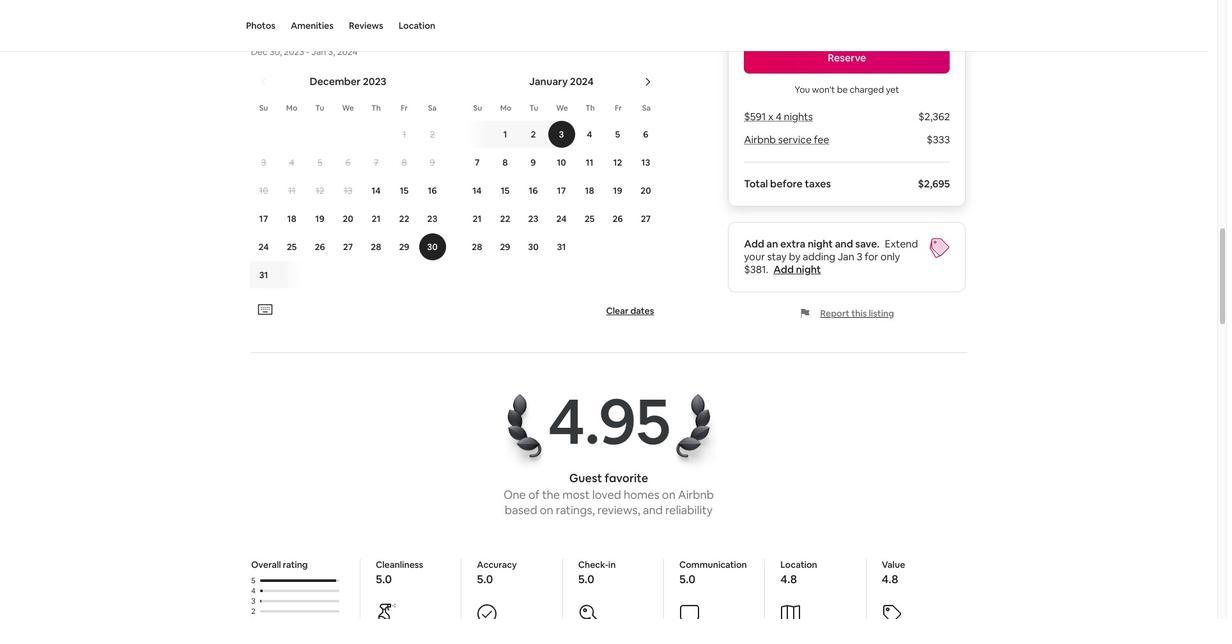 Task type: vqa. For each thing, say whether or not it's contained in the screenshot.


Task type: describe. For each thing, give the bounding box(es) containing it.
22 for second 22 button from the right
[[399, 213, 410, 224]]

0 horizontal spatial 11
[[288, 185, 296, 196]]

6 for the rightmost 6 "button"
[[644, 128, 649, 140]]

reserve button
[[745, 43, 951, 73]]

overall
[[251, 559, 281, 570]]

guest
[[570, 471, 603, 485]]

total
[[745, 177, 769, 190]]

1 horizontal spatial on
[[662, 487, 676, 502]]

2 sa from the left
[[643, 103, 651, 113]]

add night button
[[774, 263, 822, 276]]

stay
[[768, 250, 787, 263]]

0 vertical spatial 26 button
[[604, 205, 632, 232]]

your
[[745, 250, 766, 263]]

amenities
[[291, 20, 334, 31]]

you won't be charged yet
[[795, 84, 900, 95]]

0 horizontal spatial 5 button
[[306, 149, 334, 176]]

2023 inside calendar application
[[363, 75, 387, 88]]

2 28 button from the left
[[463, 233, 491, 260]]

2 30 button from the left
[[520, 233, 548, 260]]

reviews
[[349, 20, 384, 31]]

5.0 inside check-in 5.0
[[578, 572, 594, 586]]

0 vertical spatial 11
[[586, 157, 594, 168]]

0 horizontal spatial 10 button
[[250, 177, 278, 204]]

3,
[[328, 46, 335, 57]]

0 horizontal spatial 19
[[316, 213, 325, 224]]

location 4.8
[[781, 559, 818, 586]]

tulum
[[319, 24, 359, 41]]

taxes
[[805, 177, 832, 190]]

0 horizontal spatial 26
[[315, 241, 325, 252]]

december
[[310, 75, 361, 88]]

27 for 27 button to the top
[[641, 213, 651, 224]]

5.0 for accuracy 5.0
[[477, 572, 493, 586]]

for
[[865, 250, 879, 263]]

0 vertical spatial 10 button
[[548, 149, 576, 176]]

1 horizontal spatial 31 button
[[548, 233, 576, 260]]

1 horizontal spatial 19 button
[[604, 177, 632, 204]]

1 vertical spatial 4 button
[[278, 149, 306, 176]]

2 14 from the left
[[473, 185, 482, 196]]

overall rating
[[251, 559, 308, 570]]

1 horizontal spatial nights
[[784, 110, 813, 123]]

rating
[[283, 559, 308, 570]]

reliability
[[666, 503, 713, 517]]

2 su from the left
[[474, 103, 482, 113]]

extra
[[781, 237, 806, 251]]

airbnb service fee
[[745, 133, 830, 146]]

add night
[[774, 263, 822, 276]]

1 th from the left
[[372, 103, 381, 113]]

30,
[[270, 46, 282, 57]]

1 horizontal spatial 24
[[557, 213, 567, 224]]

2 29 button from the left
[[491, 233, 520, 260]]

1 horizontal spatial 18 button
[[576, 177, 604, 204]]

in inside check-in 5.0
[[608, 559, 616, 570]]

0 vertical spatial night
[[808, 237, 833, 251]]

1 horizontal spatial 25
[[585, 213, 595, 224]]

amenities button
[[291, 0, 334, 51]]

2 2 button from the left
[[520, 121, 548, 148]]

0 vertical spatial 17 button
[[548, 177, 576, 204]]

reviews button
[[349, 0, 384, 51]]

1 horizontal spatial 2
[[430, 128, 435, 140]]

accuracy
[[477, 559, 517, 570]]

reserve
[[828, 51, 867, 64]]

1 horizontal spatial and
[[836, 237, 854, 251]]

10 for top 10 button
[[557, 157, 567, 168]]

2 tu from the left
[[530, 103, 539, 113]]

add an extra night and save.
[[745, 237, 880, 251]]

report this listing
[[821, 307, 895, 319]]

dates
[[631, 305, 655, 316]]

january 2024
[[530, 75, 594, 88]]

2 14 button from the left
[[463, 177, 491, 204]]

favorite
[[605, 471, 649, 485]]

7 for first 7 button
[[374, 157, 379, 168]]

0 horizontal spatial 6 button
[[334, 149, 362, 176]]

0 vertical spatial 19
[[614, 185, 623, 196]]

1 vertical spatial 25
[[287, 241, 297, 252]]

0 vertical spatial 12 button
[[604, 149, 632, 176]]

1 tu from the left
[[316, 103, 325, 113]]

2 9 button from the left
[[520, 149, 548, 176]]

22 for first 22 button from the right
[[500, 213, 511, 224]]

based
[[505, 503, 538, 517]]

value 4.8
[[882, 559, 905, 586]]

reviews,
[[598, 503, 641, 517]]

1 sa from the left
[[428, 103, 437, 113]]

$591
[[745, 110, 766, 123]]

listing
[[869, 307, 895, 319]]

2 16 from the left
[[529, 185, 538, 196]]

1 1 from the left
[[403, 128, 406, 140]]

2 7 button from the left
[[463, 149, 491, 176]]

2 fr from the left
[[615, 103, 622, 113]]

1 horizontal spatial 4 button
[[576, 121, 604, 148]]

2 21 button from the left
[[463, 205, 491, 232]]

airbnb service fee button
[[745, 133, 830, 146]]

2 horizontal spatial 2
[[531, 128, 536, 140]]

photos
[[246, 20, 276, 31]]

clear dates
[[607, 305, 655, 316]]

won't
[[813, 84, 836, 95]]

0 vertical spatial 27 button
[[632, 205, 660, 232]]

1 horizontal spatial 5 button
[[604, 121, 632, 148]]

0 horizontal spatial on
[[540, 503, 554, 517]]

$2,695
[[919, 177, 951, 190]]

2 1 button from the left
[[465, 121, 520, 148]]

january
[[530, 75, 568, 88]]

0 horizontal spatial 27 button
[[334, 233, 362, 260]]

4 nights in tulum dec 30, 2023 - jan 3, 2024
[[251, 24, 359, 57]]

calendar application
[[236, 61, 1098, 300]]

1 8 from the left
[[402, 157, 407, 168]]

1 28 button from the left
[[362, 233, 390, 260]]

yet
[[887, 84, 900, 95]]

the
[[542, 487, 560, 502]]

1 vertical spatial 26 button
[[306, 233, 334, 260]]

loved
[[593, 487, 622, 502]]

0 vertical spatial 3 button
[[548, 121, 576, 148]]

check-in 5.0
[[578, 559, 616, 586]]

extend your stay by adding jan 3 for only $381.
[[745, 237, 919, 276]]

location button
[[399, 0, 436, 51]]

0 horizontal spatial 18 button
[[278, 205, 306, 232]]

communication
[[680, 559, 747, 570]]

service
[[779, 133, 812, 146]]

1 7 button from the left
[[362, 149, 390, 176]]

1 30 button from the left
[[419, 233, 447, 260]]

1 horizontal spatial 18
[[585, 185, 595, 196]]

before
[[771, 177, 803, 190]]

an
[[767, 237, 779, 251]]

0 horizontal spatial 2
[[251, 606, 255, 616]]

1 23 button from the left
[[419, 205, 447, 232]]

0 vertical spatial 11 button
[[576, 149, 604, 176]]

5.0 for cleanliness 5.0
[[376, 572, 392, 586]]

10 for 10 button to the left
[[259, 185, 268, 196]]

20 for top 20 button
[[641, 185, 652, 196]]

1 horizontal spatial 6 button
[[632, 121, 660, 148]]

nights inside 4 nights in tulum dec 30, 2023 - jan 3, 2024
[[262, 24, 302, 41]]

total before taxes
[[745, 177, 832, 190]]

30 for 1st 30 button from right
[[528, 241, 539, 252]]

2 8 button from the left
[[491, 149, 520, 176]]

location for location
[[399, 20, 436, 31]]

1 9 from the left
[[430, 157, 435, 168]]

0 horizontal spatial 17
[[259, 213, 268, 224]]

29 for second 29 button from left
[[500, 241, 511, 252]]

1 vertical spatial 25 button
[[278, 233, 306, 260]]

4.95
[[548, 379, 670, 462]]

1 14 from the left
[[372, 185, 381, 196]]

2 vertical spatial 5
[[251, 575, 255, 586]]

$591 x 4 nights
[[745, 110, 813, 123]]

1 vertical spatial 17 button
[[250, 205, 278, 232]]

of
[[529, 487, 540, 502]]

1 vertical spatial 11 button
[[278, 177, 306, 204]]

charged
[[850, 84, 885, 95]]

2 22 button from the left
[[491, 205, 520, 232]]

0 vertical spatial 24 button
[[548, 205, 576, 232]]

1 mo from the left
[[286, 103, 298, 113]]

december 2023
[[310, 75, 387, 88]]

2 15 from the left
[[501, 185, 510, 196]]

by
[[789, 250, 801, 263]]

value
[[882, 559, 905, 570]]

1 vertical spatial 13 button
[[334, 177, 362, 204]]

airbnb inside guest favorite one of the most loved homes on airbnb based on ratings, reviews, and reliability
[[679, 487, 714, 502]]

photos button
[[246, 0, 276, 51]]

27 for left 27 button
[[343, 241, 353, 252]]

$2,362
[[919, 110, 951, 123]]

in inside 4 nights in tulum dec 30, 2023 - jan 3, 2024
[[305, 24, 317, 41]]

1 vertical spatial 31 button
[[250, 261, 304, 288]]

1 horizontal spatial 13
[[642, 157, 651, 168]]

-
[[306, 46, 310, 57]]

1 vertical spatial night
[[797, 263, 822, 276]]

1 horizontal spatial 31
[[557, 241, 566, 252]]

0 horizontal spatial 24
[[259, 241, 269, 252]]

$333
[[927, 133, 951, 146]]

0 horizontal spatial 24 button
[[250, 233, 278, 260]]

1 16 from the left
[[428, 185, 437, 196]]

1 horizontal spatial 25 button
[[576, 205, 604, 232]]



Task type: locate. For each thing, give the bounding box(es) containing it.
1 horizontal spatial 30
[[528, 241, 539, 252]]

23 for first 23 "button"
[[428, 213, 438, 224]]

2 28 from the left
[[472, 241, 483, 252]]

we down 'january 2024' on the left of page
[[557, 103, 568, 113]]

airbnb down $591
[[745, 133, 776, 146]]

22
[[399, 213, 410, 224], [500, 213, 511, 224]]

on up reliability
[[662, 487, 676, 502]]

0 horizontal spatial 16
[[428, 185, 437, 196]]

0 vertical spatial 31
[[557, 241, 566, 252]]

1 vertical spatial 12 button
[[306, 177, 334, 204]]

1 15 button from the left
[[390, 177, 419, 204]]

0 vertical spatial 18
[[585, 185, 595, 196]]

0 horizontal spatial 4 button
[[278, 149, 306, 176]]

homes
[[624, 487, 660, 502]]

28 button
[[362, 233, 390, 260], [463, 233, 491, 260]]

21 button
[[362, 205, 390, 232], [463, 205, 491, 232]]

save.
[[856, 237, 880, 251]]

18
[[585, 185, 595, 196], [287, 213, 297, 224]]

20 for the bottom 20 button
[[343, 213, 354, 224]]

1 horizontal spatial 9 button
[[520, 149, 548, 176]]

5.0 down communication
[[680, 572, 696, 586]]

0 horizontal spatial 1 button
[[390, 121, 419, 148]]

0 horizontal spatial and
[[643, 503, 663, 517]]

2 15 button from the left
[[491, 177, 520, 204]]

17 button
[[548, 177, 576, 204], [250, 205, 278, 232]]

1 horizontal spatial 14 button
[[463, 177, 491, 204]]

0 vertical spatial 26
[[613, 213, 623, 224]]

2 9 from the left
[[531, 157, 536, 168]]

1 29 button from the left
[[390, 233, 419, 260]]

20
[[641, 185, 652, 196], [343, 213, 354, 224]]

location for location 4.8
[[781, 559, 818, 570]]

0 horizontal spatial 19 button
[[306, 205, 334, 232]]

1 horizontal spatial th
[[586, 103, 595, 113]]

clear
[[607, 305, 629, 316]]

0 horizontal spatial 9
[[430, 157, 435, 168]]

airbnb up reliability
[[679, 487, 714, 502]]

th down the december 2023
[[372, 103, 381, 113]]

add
[[745, 237, 765, 251], [774, 263, 794, 276]]

th down 'january 2024' on the left of page
[[586, 103, 595, 113]]

9
[[430, 157, 435, 168], [531, 157, 536, 168]]

7 for first 7 button from right
[[475, 157, 480, 168]]

and down homes
[[643, 503, 663, 517]]

1 fr from the left
[[401, 103, 408, 113]]

1 vertical spatial 5 button
[[306, 149, 334, 176]]

7 button
[[362, 149, 390, 176], [463, 149, 491, 176]]

jan inside 4 nights in tulum dec 30, 2023 - jan 3, 2024
[[312, 46, 326, 57]]

1 horizontal spatial 12
[[614, 157, 623, 168]]

4 5.0 from the left
[[680, 572, 696, 586]]

0 vertical spatial 4 button
[[576, 121, 604, 148]]

0 horizontal spatial 25
[[287, 241, 297, 252]]

2 8 from the left
[[503, 157, 508, 168]]

4.8
[[781, 572, 797, 586], [882, 572, 899, 586]]

2 1 from the left
[[504, 128, 507, 140]]

1 22 from the left
[[399, 213, 410, 224]]

1 vertical spatial jan
[[838, 250, 855, 263]]

0 horizontal spatial 6
[[346, 157, 351, 168]]

1 30 from the left
[[427, 241, 438, 252]]

tu down january
[[530, 103, 539, 113]]

cleanliness
[[376, 559, 423, 570]]

0 vertical spatial nights
[[262, 24, 302, 41]]

0 horizontal spatial 20
[[343, 213, 354, 224]]

1 horizontal spatial 2024
[[570, 75, 594, 88]]

jan
[[312, 46, 326, 57], [838, 250, 855, 263]]

we
[[342, 103, 354, 113], [557, 103, 568, 113]]

2024 inside 4 nights in tulum dec 30, 2023 - jan 3, 2024
[[337, 46, 358, 57]]

sa
[[428, 103, 437, 113], [643, 103, 651, 113]]

1 horizontal spatial 29
[[500, 241, 511, 252]]

this
[[852, 307, 868, 319]]

in down reviews,
[[608, 559, 616, 570]]

add down extra
[[774, 263, 794, 276]]

0 horizontal spatial 28
[[371, 241, 382, 252]]

31 button
[[548, 233, 576, 260], [250, 261, 304, 288]]

0 horizontal spatial 2 button
[[419, 121, 447, 148]]

and inside guest favorite one of the most loved homes on airbnb based on ratings, reviews, and reliability
[[643, 503, 663, 517]]

1 vertical spatial 2023
[[363, 75, 387, 88]]

1 horizontal spatial 30 button
[[520, 233, 548, 260]]

5.0 inside cleanliness 5.0
[[376, 572, 392, 586]]

jan inside extend your stay by adding jan 3 for only $381.
[[838, 250, 855, 263]]

26
[[613, 213, 623, 224], [315, 241, 325, 252]]

4.8 for location 4.8
[[781, 572, 797, 586]]

dec
[[251, 46, 268, 57]]

2 4.8 from the left
[[882, 572, 899, 586]]

16 button
[[419, 177, 447, 204], [520, 177, 548, 204]]

1 vertical spatial 19 button
[[306, 205, 334, 232]]

tu
[[316, 103, 325, 113], [530, 103, 539, 113]]

nights up '30,'
[[262, 24, 302, 41]]

1 vertical spatial nights
[[784, 110, 813, 123]]

add left an
[[745, 237, 765, 251]]

5.0 inside accuracy 5.0
[[477, 572, 493, 586]]

communication 5.0
[[680, 559, 747, 586]]

1 vertical spatial 19
[[316, 213, 325, 224]]

3 inside extend your stay by adding jan 3 for only $381.
[[857, 250, 863, 263]]

0 horizontal spatial 13 button
[[334, 177, 362, 204]]

1 15 from the left
[[400, 185, 409, 196]]

5.0 down check-
[[578, 572, 594, 586]]

you
[[795, 84, 811, 95]]

we down the december 2023
[[342, 103, 354, 113]]

23
[[428, 213, 438, 224], [529, 213, 539, 224]]

adding
[[803, 250, 836, 263]]

4.8 inside location 4.8
[[781, 572, 797, 586]]

1 horizontal spatial 5
[[318, 157, 323, 168]]

1 horizontal spatial 28 button
[[463, 233, 491, 260]]

2 23 button from the left
[[520, 205, 548, 232]]

5.0 inside communication 5.0
[[680, 572, 696, 586]]

2 th from the left
[[586, 103, 595, 113]]

21 for second 21 button
[[473, 213, 482, 224]]

one
[[504, 487, 526, 502]]

1 vertical spatial 20 button
[[334, 205, 362, 232]]

12 for top "12" button
[[614, 157, 623, 168]]

1 horizontal spatial 1
[[504, 128, 507, 140]]

guest favorite one of the most loved homes on airbnb based on ratings, reviews, and reliability
[[504, 471, 714, 517]]

1 1 button from the left
[[390, 121, 419, 148]]

6 for left 6 "button"
[[346, 157, 351, 168]]

0 horizontal spatial 7 button
[[362, 149, 390, 176]]

11
[[586, 157, 594, 168], [288, 185, 296, 196]]

1 horizontal spatial 3 button
[[548, 121, 576, 148]]

30
[[427, 241, 438, 252], [528, 241, 539, 252]]

0 horizontal spatial sa
[[428, 103, 437, 113]]

3 5.0 from the left
[[578, 572, 594, 586]]

2024
[[337, 46, 358, 57], [570, 75, 594, 88]]

1 29 from the left
[[399, 241, 410, 252]]

15 button
[[390, 177, 419, 204], [491, 177, 520, 204]]

x
[[769, 110, 774, 123]]

be
[[838, 84, 848, 95]]

1 we from the left
[[342, 103, 354, 113]]

8 button
[[390, 149, 419, 176], [491, 149, 520, 176]]

27 button
[[632, 205, 660, 232], [334, 233, 362, 260]]

0 horizontal spatial 18
[[287, 213, 297, 224]]

0 horizontal spatial 3 button
[[250, 149, 278, 176]]

1 vertical spatial airbnb
[[679, 487, 714, 502]]

23 for 2nd 23 "button" from left
[[529, 213, 539, 224]]

1 horizontal spatial 16
[[529, 185, 538, 196]]

0 horizontal spatial 31
[[259, 269, 268, 281]]

report
[[821, 307, 850, 319]]

30 for 2nd 30 button from right
[[427, 241, 438, 252]]

1 horizontal spatial sa
[[643, 103, 651, 113]]

15
[[400, 185, 409, 196], [501, 185, 510, 196]]

add for add an extra night and save.
[[745, 237, 765, 251]]

1 horizontal spatial 7
[[475, 157, 480, 168]]

0 horizontal spatial 11 button
[[278, 177, 306, 204]]

$591 x 4 nights button
[[745, 110, 813, 123]]

1
[[403, 128, 406, 140], [504, 128, 507, 140]]

nights
[[262, 24, 302, 41], [784, 110, 813, 123]]

0 horizontal spatial 8 button
[[390, 149, 419, 176]]

23 button
[[419, 205, 447, 232], [520, 205, 548, 232]]

0 vertical spatial 20 button
[[632, 177, 660, 204]]

2023 inside 4 nights in tulum dec 30, 2023 - jan 3, 2024
[[284, 46, 304, 57]]

4.8 inside value 4.8
[[882, 572, 899, 586]]

and left save.
[[836, 237, 854, 251]]

0 horizontal spatial 27
[[343, 241, 353, 252]]

0 horizontal spatial 23
[[428, 213, 438, 224]]

0 vertical spatial and
[[836, 237, 854, 251]]

1 21 button from the left
[[362, 205, 390, 232]]

2 21 from the left
[[473, 213, 482, 224]]

2
[[430, 128, 435, 140], [531, 128, 536, 140], [251, 606, 255, 616]]

2 22 from the left
[[500, 213, 511, 224]]

1 horizontal spatial 26
[[613, 213, 623, 224]]

in up -
[[305, 24, 317, 41]]

0 horizontal spatial 20 button
[[334, 205, 362, 232]]

2023 left -
[[284, 46, 304, 57]]

mo
[[286, 103, 298, 113], [501, 103, 512, 113]]

0 horizontal spatial 14
[[372, 185, 381, 196]]

1 button
[[390, 121, 419, 148], [465, 121, 520, 148]]

0 horizontal spatial 13
[[344, 185, 353, 196]]

only
[[881, 250, 901, 263]]

1 23 from the left
[[428, 213, 438, 224]]

0 vertical spatial on
[[662, 487, 676, 502]]

2024 right january
[[570, 75, 594, 88]]

1 horizontal spatial 10 button
[[548, 149, 576, 176]]

2 we from the left
[[557, 103, 568, 113]]

4.8 for value 4.8
[[882, 572, 899, 586]]

airbnb
[[745, 133, 776, 146], [679, 487, 714, 502]]

on
[[662, 487, 676, 502], [540, 503, 554, 517]]

1 vertical spatial 10
[[259, 185, 268, 196]]

1 horizontal spatial 17
[[557, 185, 566, 196]]

0 horizontal spatial 16 button
[[419, 177, 447, 204]]

0 vertical spatial airbnb
[[745, 133, 776, 146]]

check-
[[578, 559, 608, 570]]

21
[[372, 213, 381, 224], [473, 213, 482, 224]]

5.0 down cleanliness on the left of the page
[[376, 572, 392, 586]]

0 horizontal spatial add
[[745, 237, 765, 251]]

5.0 for communication 5.0
[[680, 572, 696, 586]]

5
[[616, 128, 621, 140], [318, 157, 323, 168], [251, 575, 255, 586]]

0 horizontal spatial 12 button
[[306, 177, 334, 204]]

21 for first 21 button from the left
[[372, 213, 381, 224]]

19 button
[[604, 177, 632, 204], [306, 205, 334, 232]]

2024 inside calendar application
[[570, 75, 594, 88]]

29 for first 29 button from left
[[399, 241, 410, 252]]

1 su from the left
[[259, 103, 268, 113]]

8
[[402, 157, 407, 168], [503, 157, 508, 168]]

1 7 from the left
[[374, 157, 379, 168]]

3 button
[[548, 121, 576, 148], [250, 149, 278, 176]]

extend
[[885, 237, 919, 251]]

1 vertical spatial add
[[774, 263, 794, 276]]

on down the the
[[540, 503, 554, 517]]

0 horizontal spatial in
[[305, 24, 317, 41]]

ratings,
[[556, 503, 595, 517]]

1 horizontal spatial 11
[[586, 157, 594, 168]]

most
[[563, 487, 590, 502]]

2 7 from the left
[[475, 157, 480, 168]]

5.0 down accuracy
[[477, 572, 493, 586]]

0 vertical spatial 20
[[641, 185, 652, 196]]

add for add night
[[774, 263, 794, 276]]

30 button
[[419, 233, 447, 260], [520, 233, 548, 260]]

22 button
[[390, 205, 419, 232], [491, 205, 520, 232]]

$381.
[[745, 263, 769, 276]]

2 23 from the left
[[529, 213, 539, 224]]

2023 right december
[[363, 75, 387, 88]]

2 16 button from the left
[[520, 177, 548, 204]]

1 5.0 from the left
[[376, 572, 392, 586]]

1 21 from the left
[[372, 213, 381, 224]]

2 5.0 from the left
[[477, 572, 493, 586]]

5 for rightmost 5 button
[[616, 128, 621, 140]]

1 horizontal spatial 23
[[529, 213, 539, 224]]

0 horizontal spatial 12
[[316, 185, 324, 196]]

1 horizontal spatial 1 button
[[465, 121, 520, 148]]

1 2 button from the left
[[419, 121, 447, 148]]

0 vertical spatial 6 button
[[632, 121, 660, 148]]

tu down december
[[316, 103, 325, 113]]

1 horizontal spatial 15 button
[[491, 177, 520, 204]]

jan right -
[[312, 46, 326, 57]]

2 30 from the left
[[528, 241, 539, 252]]

1 4.8 from the left
[[781, 572, 797, 586]]

night down add an extra night and save. at the right
[[797, 263, 822, 276]]

2 mo from the left
[[501, 103, 512, 113]]

0 horizontal spatial th
[[372, 103, 381, 113]]

nights up service at the right top
[[784, 110, 813, 123]]

0 horizontal spatial 21 button
[[362, 205, 390, 232]]

0 horizontal spatial 4.8
[[781, 572, 797, 586]]

0 vertical spatial 25
[[585, 213, 595, 224]]

0 vertical spatial 12
[[614, 157, 623, 168]]

accuracy 5.0
[[477, 559, 517, 586]]

fee
[[814, 133, 830, 146]]

5 button
[[604, 121, 632, 148], [306, 149, 334, 176]]

1 horizontal spatial 13 button
[[632, 149, 660, 176]]

1 22 button from the left
[[390, 205, 419, 232]]

report this listing button
[[800, 307, 895, 319]]

1 vertical spatial 13
[[344, 185, 353, 196]]

1 horizontal spatial 8
[[503, 157, 508, 168]]

0 horizontal spatial airbnb
[[679, 487, 714, 502]]

location
[[399, 20, 436, 31], [781, 559, 818, 570]]

1 8 button from the left
[[390, 149, 419, 176]]

1 vertical spatial 27 button
[[334, 233, 362, 260]]

13
[[642, 157, 651, 168], [344, 185, 353, 196]]

2 29 from the left
[[500, 241, 511, 252]]

13 button
[[632, 149, 660, 176], [334, 177, 362, 204]]

night right extra
[[808, 237, 833, 251]]

clear dates button
[[601, 300, 660, 322]]

0 horizontal spatial 14 button
[[362, 177, 390, 204]]

2024 right 3, at the top of the page
[[337, 46, 358, 57]]

1 28 from the left
[[371, 241, 382, 252]]

12 for the bottom "12" button
[[316, 185, 324, 196]]

cleanliness 5.0
[[376, 559, 423, 586]]

1 9 button from the left
[[419, 149, 447, 176]]

0 vertical spatial 13 button
[[632, 149, 660, 176]]

1 horizontal spatial 20 button
[[632, 177, 660, 204]]

jan left save.
[[838, 250, 855, 263]]

1 14 button from the left
[[362, 177, 390, 204]]

5 for 5 button to the left
[[318, 157, 323, 168]]

1 horizontal spatial 27 button
[[632, 205, 660, 232]]

1 horizontal spatial 17 button
[[548, 177, 576, 204]]

4 inside 4 nights in tulum dec 30, 2023 - jan 3, 2024
[[251, 24, 259, 41]]

19
[[614, 185, 623, 196], [316, 213, 325, 224]]

1 16 button from the left
[[419, 177, 447, 204]]

1 horizontal spatial 27
[[641, 213, 651, 224]]



